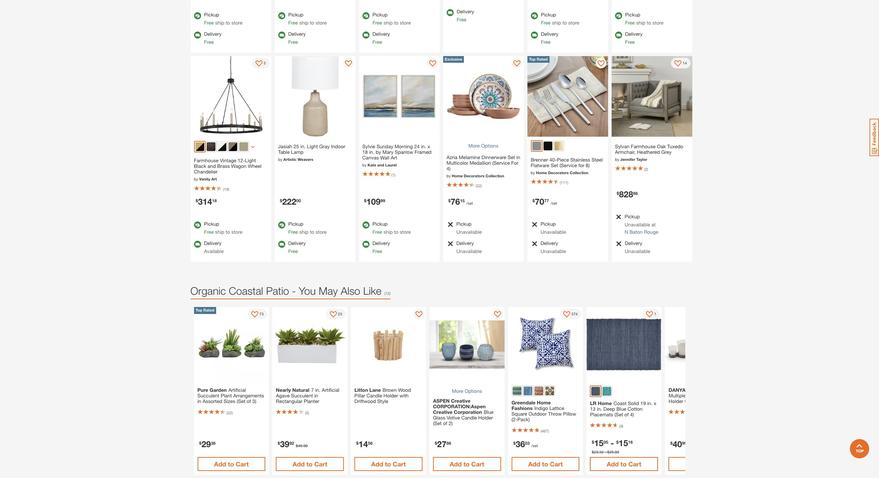 Task type: describe. For each thing, give the bounding box(es) containing it.
1 horizontal spatial 15
[[594, 439, 604, 449]]

top for brenner 40-piece stainless steel flatware set (service for 8) image
[[529, 57, 536, 61]]

aspen
[[433, 398, 450, 404]]

$ for 14
[[356, 441, 359, 446]]

12-
[[238, 158, 245, 164]]

14 inside $ 14 56 add to cart
[[359, 440, 368, 449]]

$ 40 99 add to cart
[[670, 440, 720, 468]]

plant
[[221, 393, 232, 399]]

4 / 12 group
[[430, 307, 505, 475]]

$ for 29
[[199, 441, 202, 446]]

$ 222 00
[[280, 197, 301, 207]]

options inside 4 / 12 group
[[465, 388, 482, 394]]

cart inside $ 40 99 add to cart
[[707, 461, 720, 468]]

indigo lattice square outdoor throw pillow (2-pack) image
[[508, 307, 583, 382]]

delivery available
[[204, 240, 224, 254]]

90
[[303, 444, 308, 448]]

candle inside bubbles rust multiple hurricane candle holder for 7 candles
[[710, 393, 726, 399]]

cart inside 6 / 12 group
[[628, 461, 641, 468]]

set inside brenner 40-piece stainless steel flatware set (service for 8) by home decorators collection
[[551, 162, 558, 168]]

set inside azria melamine dinnerware set in multicolor medallion (service for 4) by home decorators collection
[[508, 154, 515, 160]]

add to cart button for $
[[276, 458, 344, 472]]

collection for 70
[[570, 171, 589, 175]]

by left kate
[[362, 163, 367, 167]]

$ 109 99
[[364, 197, 385, 207]]

(service for 76
[[492, 160, 510, 166]]

16
[[628, 440, 633, 445]]

pickup unavailable for 76
[[456, 221, 482, 235]]

add inside 5 / 12 group
[[528, 461, 540, 468]]

more options inside 4 / 12 group
[[452, 388, 482, 394]]

$ for 70
[[533, 198, 535, 203]]

corporation:aspen
[[433, 404, 486, 410]]

$ for 76
[[448, 198, 451, 203]]

( 1 )
[[391, 173, 396, 177]]

driftwood
[[355, 399, 376, 405]]

artificial inside artificial succulent plant arrangements in assorted sizes (set of 3)
[[228, 387, 246, 393]]

( 19 )
[[223, 187, 229, 192]]

multicolor
[[447, 160, 468, 166]]

display image inside 374 "dropdown button"
[[563, 312, 570, 319]]

. inside $ 39 92 $ 49 . 90
[[302, 444, 303, 448]]

oil rubbed bronze image
[[207, 143, 215, 151]]

artificial inside 7 in. artificial agave succulent in rectangular planter
[[322, 387, 339, 393]]

brenner 40-piece stainless steel flatware set (service for 8) by home decorators collection
[[531, 157, 603, 175]]

of inside blue glass votive candle holder (set of 2)
[[443, 421, 447, 427]]

rouge
[[644, 229, 658, 235]]

x inside coast solid 19 in. x 13 in. deep blue cotton placemats (set of 4)
[[654, 401, 656, 407]]

more options link inside 4 / 12 group
[[433, 386, 501, 397]]

baton
[[630, 229, 643, 235]]

spray image
[[545, 387, 554, 396]]

6 / 12 group
[[587, 307, 662, 475]]

blue inside blue glass votive candle holder (set of 2)
[[484, 409, 494, 415]]

rectangular
[[276, 399, 302, 405]]

add inside 2 / 12 group
[[293, 461, 305, 468]]

holder for blue
[[478, 415, 493, 421]]

$ 15 05 - $ 15 16
[[592, 439, 633, 449]]

rated for brenner 40-piece stainless steel flatware set (service for 8) image
[[537, 57, 548, 61]]

heathered
[[637, 149, 660, 155]]

style
[[377, 399, 388, 405]]

49
[[298, 444, 302, 448]]

patio
[[266, 285, 289, 297]]

jasiah 25 in. light gray indoor table lamp by artistic weavers
[[278, 144, 345, 162]]

by left mary
[[376, 149, 381, 155]]

decorators for 76
[[464, 174, 485, 178]]

$ for 36
[[513, 441, 516, 446]]

40-
[[549, 157, 557, 163]]

add to cart button for 14
[[355, 458, 423, 472]]

brown
[[383, 387, 397, 393]]

also
[[341, 285, 360, 297]]

bubbles rust multiple hurricane candle holder for 7 candles image
[[665, 307, 740, 382]]

(set inside coast solid 19 in. x 13 in. deep blue cotton placemats (set of 4)
[[615, 412, 623, 418]]

$ 39 92 $ 49 . 90
[[278, 440, 308, 449]]

display image inside 3 / 12 group
[[416, 312, 423, 319]]

lr
[[590, 401, 597, 407]]

$ for 23
[[592, 450, 594, 455]]

brass
[[217, 163, 230, 169]]

23 inside dropdown button
[[338, 312, 342, 316]]

in. right 24
[[421, 144, 426, 149]]

to inside 6 / 12 group
[[621, 461, 627, 468]]

2)
[[449, 421, 453, 427]]

medallion
[[470, 160, 491, 166]]

by inside farmhouse vintage 12-light black and brass wagon wheel chandelier by vanity art
[[194, 177, 198, 182]]

14 button
[[671, 58, 691, 68]]

for inside brenner 40-piece stainless steel flatware set (service for 8) by home decorators collection
[[578, 162, 584, 168]]

12
[[385, 291, 390, 296]]

5 / 12 group
[[508, 307, 583, 475]]

in. inside jasiah 25 in. light gray indoor table lamp by artistic weavers
[[300, 144, 306, 149]]

23 inside 6 / 12 group
[[594, 450, 598, 455]]

in inside 7 in. artificial agave succulent in rectangular planter
[[314, 393, 318, 399]]

( inside 6 / 12 group
[[619, 424, 620, 429]]

25 inside jasiah 25 in. light gray indoor table lamp by artistic weavers
[[294, 144, 299, 149]]

home inside greendale home fashions
[[537, 400, 551, 406]]

1 vertical spatial creative
[[433, 409, 453, 415]]

bubbles
[[692, 387, 710, 393]]

109
[[366, 197, 381, 207]]

(2-
[[512, 417, 518, 423]]

indigo lattice square outdoor throw pillow (2-pack)
[[512, 406, 576, 423]]

black
[[194, 163, 206, 169]]

) inside organic coastal patio - you may also like ( 12 )
[[390, 291, 391, 296]]

sylvie sunday morning 24 in. x 18 in. by mary sparrow framed canvas wall art by kate and laurel
[[362, 144, 432, 167]]

25 inside 6 / 12 group
[[610, 450, 614, 455]]

( inside 2 / 12 group
[[305, 411, 306, 415]]

7 inside bubbles rust multiple hurricane candle holder for 7 candles
[[692, 399, 695, 405]]

artificial succulent plant arrangements in assorted sizes (set of 3)
[[197, 387, 264, 405]]

$ 27 86 add to cart
[[435, 440, 484, 468]]

dinnerware
[[482, 154, 506, 160]]

) down laurel
[[395, 173, 396, 177]]

1 horizontal spatial -
[[605, 450, 606, 455]]

lane
[[369, 387, 381, 393]]

limited stock for pickup image for pickup
[[447, 222, 453, 228]]

$ 314 18
[[196, 197, 217, 207]]

art inside farmhouse vintage 12-light black and brass wagon wheel chandelier by vanity art
[[211, 177, 217, 182]]

jasiah
[[278, 144, 292, 149]]

1 / 12 group
[[194, 307, 269, 475]]

( down brenner 40-piece stainless steel flatware set (service for 8) by home decorators collection
[[560, 181, 561, 185]]

arrangements
[[233, 393, 264, 399]]

cart inside 5 / 12 group
[[550, 461, 563, 468]]

99 for 109
[[381, 198, 385, 203]]

pillar
[[355, 393, 365, 399]]

throw
[[548, 411, 562, 417]]

in. up kate
[[369, 149, 374, 155]]

like
[[363, 285, 382, 297]]

sizes
[[224, 399, 235, 405]]

0 vertical spatial more options
[[468, 143, 498, 149]]

92
[[289, 441, 294, 446]]

0 vertical spatial more options link
[[447, 140, 520, 151]]

99 for 40
[[682, 441, 687, 446]]

azria melamine dinnerware set in multicolor medallion (service for 4) link
[[447, 153, 520, 173]]

( 2 ) for $
[[305, 411, 309, 415]]

0 vertical spatial creative
[[451, 398, 471, 404]]

display image inside '23' dropdown button
[[330, 312, 337, 319]]

mary
[[382, 149, 394, 155]]

cart inside $ 29 38 add to cart
[[236, 461, 249, 468]]

) down azria melamine dinnerware set in multicolor medallion (service for 4) by home decorators collection
[[481, 184, 482, 188]]

( inside organic coastal patio - you may also like ( 12 )
[[384, 291, 385, 296]]

azria melamine dinnerware set in multicolor medallion (service for 4) image
[[443, 56, 524, 137]]

to inside $ 27 86 add to cart
[[464, 461, 470, 468]]

$ for 40
[[670, 441, 673, 446]]

steel
[[592, 157, 603, 163]]

delivery unavailable for 70
[[541, 240, 566, 254]]

morning
[[395, 144, 413, 149]]

in for arrangements
[[197, 399, 201, 405]]

with
[[400, 393, 409, 399]]

display image inside 14 dropdown button
[[675, 60, 682, 67]]

by inside azria melamine dinnerware set in multicolor medallion (service for 4) by home decorators collection
[[447, 174, 451, 178]]

add inside $ 27 86 add to cart
[[450, 461, 462, 468]]

coast solid 19 in. x 13 in. deep blue cotton placemats (set of 4)
[[590, 401, 656, 418]]

outdoor
[[529, 411, 547, 417]]

13
[[590, 406, 596, 412]]

litton lane
[[355, 387, 381, 393]]

danya b
[[669, 387, 690, 393]]

b
[[687, 387, 690, 393]]

home inside 6 / 12 group
[[598, 401, 612, 407]]

4) inside coast solid 19 in. x 13 in. deep blue cotton placemats (set of 4)
[[630, 412, 634, 418]]

1 inside 1 dropdown button
[[654, 312, 656, 316]]

in. inside 7 in. artificial agave succulent in rectangular planter
[[315, 387, 320, 393]]

( inside 1 / 12 group
[[227, 411, 227, 415]]

taylor
[[636, 157, 647, 162]]

azria
[[447, 154, 458, 160]]

by inside jasiah 25 in. light gray indoor table lamp by artistic weavers
[[278, 157, 282, 162]]

( 467 )
[[541, 429, 549, 434]]

) inside 5 / 12 group
[[548, 429, 549, 434]]

7 in. artificial agave succulent in rectangular planter
[[276, 387, 339, 405]]

86 for 828
[[633, 191, 638, 196]]

( inside 5 / 12 group
[[541, 429, 542, 434]]

of inside coast solid 19 in. x 13 in. deep blue cotton placemats (set of 4)
[[625, 412, 629, 418]]

jasiah 25 in. light gray indoor table lamp image
[[275, 56, 355, 137]]

add inside 6 / 12 group
[[607, 461, 619, 468]]

assorted
[[203, 399, 222, 405]]

) inside 6 / 12 group
[[622, 424, 623, 429]]

0 vertical spatial options
[[481, 143, 498, 149]]

pickup inside pickup unavailable at n baton rouge
[[625, 214, 640, 220]]

7 in. artificial agave succulent in rectangular planter image
[[272, 307, 347, 382]]

9
[[620, 424, 622, 429]]

sparrow
[[395, 149, 413, 155]]

$ for 222
[[280, 198, 282, 203]]

1 horizontal spatial 22
[[477, 184, 481, 188]]

greens image
[[603, 387, 612, 396]]

candle for blue
[[461, 415, 477, 421]]

3)
[[252, 399, 256, 405]]

03
[[525, 441, 530, 446]]

to inside $ 14 56 add to cart
[[385, 461, 391, 468]]

square
[[512, 411, 527, 417]]

for inside bubbles rust multiple hurricane candle holder for 7 candles
[[685, 399, 691, 405]]

fashions
[[512, 406, 533, 412]]

laurel
[[385, 163, 397, 167]]

7 / 12 group
[[665, 307, 740, 475]]

art inside sylvie sunday morning 24 in. x 18 in. by mary sparrow framed canvas wall art by kate and laurel
[[391, 155, 397, 161]]

delivery inside delivery available
[[204, 240, 222, 246]]

76
[[451, 197, 460, 207]]

wall
[[380, 155, 389, 161]]

and inside sylvie sunday morning 24 in. x 18 in. by mary sparrow framed canvas wall art by kate and laurel
[[377, 163, 384, 167]]

cart inside $ 14 56 add to cart
[[393, 461, 406, 468]]

22 inside 1 / 12 group
[[227, 411, 232, 415]]

california walnut/classic black image
[[228, 143, 237, 151]]

$ 76 15 /set
[[448, 197, 473, 207]]

314
[[198, 197, 212, 207]]

( down farmhouse vintage 12-light black and brass wagon wheel chandelier by vanity art
[[223, 187, 224, 192]]

( 2 ) for 828
[[644, 167, 648, 172]]

sylvan farmhouse oak tuxedo armchair, heathered grey image
[[612, 56, 692, 137]]

(set inside blue glass votive candle holder (set of 2)
[[433, 421, 442, 427]]

more inside 4 / 12 group
[[452, 388, 463, 394]]

wood
[[398, 387, 411, 393]]

2 horizontal spatial 15
[[619, 439, 628, 449]]

1 button
[[643, 309, 660, 320]]



Task type: locate. For each thing, give the bounding box(es) containing it.
x right cotton
[[654, 401, 656, 407]]

holder inside brown wood pillar candle holder with driftwood style
[[384, 393, 398, 399]]

0 vertical spatial 18
[[362, 149, 368, 155]]

6 cart from the left
[[628, 461, 641, 468]]

0 horizontal spatial delivery unavailable
[[456, 240, 482, 254]]

23 down also
[[338, 312, 342, 316]]

2 horizontal spatial of
[[625, 412, 629, 418]]

1 add to cart from the left
[[293, 461, 327, 468]]

7 up planter
[[311, 387, 314, 393]]

azria melamine dinnerware set in multicolor medallion (service for 4) by home decorators collection
[[447, 154, 520, 178]]

classic black/contemporary brass dust image
[[195, 143, 204, 151]]

99 inside $ 109 99
[[381, 198, 385, 203]]

piece
[[557, 157, 569, 163]]

add to cart down '03'
[[528, 461, 563, 468]]

weavers
[[298, 157, 313, 162]]

( down coast solid 19 in. x 13 in. deep blue cotton placemats (set of 4)
[[619, 424, 620, 429]]

home down the flatware
[[536, 171, 547, 175]]

0 vertical spatial ( 22 )
[[476, 184, 482, 188]]

home
[[536, 171, 547, 175], [452, 174, 463, 178], [537, 400, 551, 406], [598, 401, 612, 407]]

blue
[[617, 406, 626, 412], [484, 409, 494, 415]]

collection down azria melamine dinnerware set in multicolor medallion (service for 4) 'link'
[[486, 174, 504, 178]]

home down multicolor
[[452, 174, 463, 178]]

) inside 1 / 12 group
[[232, 411, 233, 415]]

n baton rouge link
[[625, 229, 658, 235]]

0 horizontal spatial candle
[[367, 393, 382, 399]]

add inside $ 29 38 add to cart
[[214, 461, 226, 468]]

to inside $ 40 99 add to cart
[[699, 461, 705, 468]]

1 horizontal spatial (service
[[560, 162, 577, 168]]

( down indigo lattice square outdoor throw pillow (2-pack)
[[541, 429, 542, 434]]

decorators for 70
[[548, 171, 569, 175]]

( down planter
[[305, 411, 306, 415]]

0 horizontal spatial top rated
[[196, 308, 214, 313]]

19 down farmhouse vintage 12-light black and brass wagon wheel chandelier by vanity art
[[224, 187, 228, 192]]

in. up planter
[[315, 387, 320, 393]]

in left brenner in the right of the page
[[516, 154, 520, 160]]

(service inside azria melamine dinnerware set in multicolor medallion (service for 4) by home decorators collection
[[492, 160, 510, 166]]

2 for $
[[306, 411, 308, 415]]

by left jennifer
[[615, 157, 619, 162]]

0 vertical spatial rated
[[537, 57, 548, 61]]

candle inside blue glass votive candle holder (set of 2)
[[461, 415, 477, 421]]

) down taylor
[[647, 167, 648, 172]]

blue inside coast solid 19 in. x 13 in. deep blue cotton placemats (set of 4)
[[617, 406, 626, 412]]

add to cart button down 90
[[276, 458, 344, 472]]

( 22 )
[[476, 184, 482, 188], [227, 411, 233, 415]]

( 2 ) down planter
[[305, 411, 309, 415]]

3 add to cart button from the left
[[355, 458, 423, 472]]

at
[[652, 222, 656, 228]]

to inside 2 / 12 group
[[306, 461, 313, 468]]

1 vertical spatial for
[[685, 399, 691, 405]]

0 vertical spatial 1
[[392, 173, 395, 177]]

rated
[[537, 57, 548, 61], [203, 308, 214, 313]]

1 vertical spatial 7
[[692, 399, 695, 405]]

(service inside brenner 40-piece stainless steel flatware set (service for 8) by home decorators collection
[[560, 162, 577, 168]]

creative down the aspen
[[433, 409, 453, 415]]

$ for 15
[[592, 440, 594, 445]]

crackle white+classic black image
[[217, 143, 226, 151]]

0 horizontal spatial 2
[[306, 411, 308, 415]]

holder inside blue glass votive candle holder (set of 2)
[[478, 415, 493, 421]]

5
[[264, 61, 266, 65]]

limited stock for pickup image
[[615, 214, 622, 220], [531, 222, 537, 228], [531, 241, 537, 247], [615, 241, 622, 247]]

5 button
[[252, 58, 269, 68]]

pickup unavailable for 70
[[541, 221, 566, 235]]

unavailable inside pickup unavailable at n baton rouge
[[625, 222, 650, 228]]

/set right 77 on the right
[[551, 201, 557, 206]]

1 vertical spatial (set
[[615, 412, 623, 418]]

sunday
[[377, 144, 393, 149]]

2 artificial from the left
[[322, 387, 339, 393]]

56
[[368, 441, 373, 446]]

2 horizontal spatial delivery unavailable
[[625, 240, 650, 254]]

sylvie
[[362, 144, 375, 149]]

4) down "solid"
[[630, 412, 634, 418]]

1 horizontal spatial .
[[598, 450, 599, 455]]

2 horizontal spatial -
[[611, 439, 614, 449]]

) down sizes
[[232, 411, 233, 415]]

blue right corporation
[[484, 409, 494, 415]]

23 button
[[326, 309, 346, 320]]

0 horizontal spatial and
[[208, 163, 216, 169]]

86 down 2)
[[447, 441, 451, 446]]

) right like
[[390, 291, 391, 296]]

natural
[[292, 387, 309, 393]]

$ 29 38 add to cart
[[199, 440, 249, 468]]

0 horizontal spatial 22
[[227, 411, 232, 415]]

24
[[414, 144, 420, 149]]

( 111 )
[[560, 181, 568, 185]]

- for you
[[292, 285, 296, 297]]

1 add from the left
[[214, 461, 226, 468]]

options
[[481, 143, 498, 149], [465, 388, 482, 394]]

more options up aspen creative corporation:aspen creative corporation
[[452, 388, 482, 394]]

0 vertical spatial 86
[[633, 191, 638, 196]]

1 horizontal spatial art
[[391, 155, 397, 161]]

0 horizontal spatial collection
[[486, 174, 504, 178]]

you
[[299, 285, 316, 297]]

set
[[508, 154, 515, 160], [551, 162, 558, 168]]

$ inside $ 29 38 add to cart
[[199, 441, 202, 446]]

planter
[[304, 399, 319, 405]]

1 horizontal spatial artificial
[[322, 387, 339, 393]]

(service for 70
[[560, 162, 577, 168]]

1 vertical spatial 86
[[447, 441, 451, 446]]

add to cart for 36
[[528, 461, 563, 468]]

light down driftwood/brass dust icon
[[245, 158, 256, 164]]

18 inside sylvie sunday morning 24 in. x 18 in. by mary sparrow framed canvas wall art by kate and laurel
[[362, 149, 368, 155]]

0 horizontal spatial set
[[508, 154, 515, 160]]

- left you
[[292, 285, 296, 297]]

set right dinnerware
[[508, 154, 515, 160]]

$ inside $ 109 99
[[364, 198, 366, 203]]

4 cart from the left
[[471, 461, 484, 468]]

0 horizontal spatial ( 22 )
[[227, 411, 233, 415]]

1 vertical spatial ( 22 )
[[227, 411, 233, 415]]

rust
[[712, 387, 722, 393]]

1 vertical spatial 14
[[359, 440, 368, 449]]

farmhouse up chandelier
[[194, 158, 219, 164]]

holder down danya
[[669, 399, 683, 405]]

sapphire stripe image
[[524, 387, 532, 396]]

sylvan
[[615, 144, 630, 149]]

(set left 2)
[[433, 421, 442, 427]]

(set inside artificial succulent plant arrangements in assorted sizes (set of 3)
[[237, 399, 245, 405]]

delivery unavailable for 76
[[456, 240, 482, 254]]

2 / 12 group
[[272, 307, 347, 475]]

pickup free ship to store
[[204, 12, 242, 26], [288, 12, 327, 26], [373, 12, 411, 26], [541, 12, 579, 26], [625, 12, 664, 26], [204, 221, 242, 235], [288, 221, 327, 235], [373, 221, 411, 235]]

5 cart from the left
[[550, 461, 563, 468]]

8)
[[586, 162, 590, 168]]

0 horizontal spatial 86
[[447, 441, 451, 446]]

2 horizontal spatial /set
[[551, 201, 557, 206]]

( right like
[[384, 291, 385, 296]]

2 for 828
[[645, 167, 647, 172]]

7 cart from the left
[[707, 461, 720, 468]]

39
[[280, 440, 289, 449]]

coast solid 19 in. x 13 in. deep blue cotton placemats (set of 4) image
[[587, 307, 662, 382]]

rated for artificial succulent plant arrangements in assorted sizes (set of 3) image
[[203, 308, 214, 313]]

by left vanity in the top of the page
[[194, 177, 198, 182]]

1 vertical spatial top rated
[[196, 308, 214, 313]]

1 pickup unavailable from the left
[[456, 221, 482, 235]]

$ 14 56 add to cart
[[356, 440, 406, 468]]

in. right cotton
[[647, 401, 652, 407]]

0 vertical spatial 23
[[338, 312, 342, 316]]

1 horizontal spatial /set
[[532, 444, 538, 448]]

1
[[392, 173, 395, 177], [654, 312, 656, 316]]

(set down the coast on the bottom
[[615, 412, 623, 418]]

artificial succulent plant arrangements in assorted sizes (set of 3) image
[[194, 307, 269, 382]]

holder for brown
[[384, 393, 398, 399]]

15
[[460, 198, 465, 203], [594, 439, 604, 449], [619, 439, 628, 449]]

0 horizontal spatial -
[[292, 285, 296, 297]]

nearly
[[276, 387, 291, 393]]

coastal
[[229, 285, 263, 297]]

multiple
[[669, 393, 686, 399]]

1 vertical spatial art
[[211, 177, 217, 182]]

pure garden
[[197, 387, 227, 393]]

(service right 40- at the top right of page
[[560, 162, 577, 168]]

2 add to cart button from the left
[[276, 458, 344, 472]]

0 vertical spatial 7
[[311, 387, 314, 393]]

2 vertical spatial (set
[[433, 421, 442, 427]]

farmhouse vintage 12-light black and brass wagon wheel chandelier link
[[194, 156, 268, 177]]

$ 828 86
[[617, 189, 638, 199]]

2 down taylor
[[645, 167, 647, 172]]

73
[[259, 312, 264, 316]]

framed
[[415, 149, 432, 155]]

1 horizontal spatial ( 22 )
[[476, 184, 482, 188]]

available shipping image
[[278, 32, 285, 39], [615, 32, 622, 39], [278, 241, 285, 248], [362, 241, 369, 248]]

artistic
[[283, 157, 297, 162]]

1 horizontal spatial (set
[[433, 421, 442, 427]]

to inside 5 / 12 group
[[542, 461, 548, 468]]

2 add to cart from the left
[[528, 461, 563, 468]]

add to cart button inside 5 / 12 group
[[512, 458, 580, 472]]

farmhouse inside sylvan farmhouse oak tuxedo armchair, heathered grey by jennifer taylor
[[631, 144, 656, 149]]

0 horizontal spatial .
[[302, 444, 303, 448]]

( 22 ) inside 1 / 12 group
[[227, 411, 233, 415]]

1 vertical spatial -
[[611, 439, 614, 449]]

light for in.
[[307, 144, 318, 149]]

by down multicolor
[[447, 174, 451, 178]]

7 left the candles
[[692, 399, 695, 405]]

22 down azria melamine dinnerware set in multicolor medallion (service for 4) by home decorators collection
[[477, 184, 481, 188]]

cayman stripe image
[[513, 387, 521, 396]]

collection down 8)
[[570, 171, 589, 175]]

succulent inside 7 in. artificial agave succulent in rectangular planter
[[291, 393, 313, 399]]

- for $
[[611, 439, 614, 449]]

/set inside $ 36 03 /set
[[532, 444, 538, 448]]

sylvie sunday morning 24 in. x 18 in. by mary sparrow framed canvas wall art image
[[359, 56, 440, 137]]

by down the flatware
[[531, 171, 535, 175]]

( down sizes
[[227, 411, 227, 415]]

art right vanity in the top of the page
[[211, 177, 217, 182]]

ship
[[215, 20, 224, 26], [299, 20, 309, 26], [384, 20, 393, 26], [552, 20, 561, 26], [636, 20, 645, 26], [215, 229, 224, 235], [299, 229, 309, 235], [384, 229, 393, 235]]

1 cart from the left
[[236, 461, 249, 468]]

40
[[673, 440, 682, 449]]

add to cart button inside 1 / 12 group
[[197, 458, 265, 472]]

top
[[529, 57, 536, 61], [196, 308, 202, 313]]

in inside azria melamine dinnerware set in multicolor medallion (service for 4) by home decorators collection
[[516, 154, 520, 160]]

$ for 828
[[617, 191, 619, 196]]

holder inside bubbles rust multiple hurricane candle holder for 7 candles
[[669, 399, 683, 405]]

4) inside azria melamine dinnerware set in multicolor medallion (service for 4) by home decorators collection
[[447, 166, 451, 172]]

1 vertical spatial 2
[[306, 411, 308, 415]]

stainless steel image
[[532, 142, 541, 151]]

0 vertical spatial 25
[[294, 144, 299, 149]]

0 horizontal spatial 25
[[294, 144, 299, 149]]

blues image
[[592, 387, 600, 396]]

cart inside 2 / 12 group
[[314, 461, 327, 468]]

collection for 76
[[486, 174, 504, 178]]

wheel
[[248, 163, 262, 169]]

2 cart from the left
[[314, 461, 327, 468]]

rated inside 1 / 12 group
[[203, 308, 214, 313]]

for
[[578, 162, 584, 168], [685, 399, 691, 405]]

7 inside 7 in. artificial agave succulent in rectangular planter
[[311, 387, 314, 393]]

$ inside $ 828 86
[[617, 191, 619, 196]]

7 add from the left
[[685, 461, 697, 468]]

1 vertical spatial light
[[245, 158, 256, 164]]

top rated for artificial succulent plant arrangements in assorted sizes (set of 3) image
[[196, 308, 214, 313]]

0 vertical spatial more
[[468, 143, 480, 149]]

05
[[604, 440, 608, 445]]

15 inside $ 76 15 /set
[[460, 198, 465, 203]]

flatware
[[531, 162, 549, 168]]

1 delivery unavailable from the left
[[456, 240, 482, 254]]

collection inside azria melamine dinnerware set in multicolor medallion (service for 4) by home decorators collection
[[486, 174, 504, 178]]

0 vertical spatial ( 2 )
[[644, 167, 648, 172]]

add to cart button for 27
[[433, 458, 501, 472]]

2 horizontal spatial in
[[516, 154, 520, 160]]

add to cart button down 56
[[355, 458, 423, 472]]

) down brenner 40-piece stainless steel flatware set (service for 8) by home decorators collection
[[567, 181, 568, 185]]

garden
[[210, 387, 227, 393]]

1 horizontal spatial x
[[654, 401, 656, 407]]

table
[[278, 149, 290, 155]]

of inside artificial succulent plant arrangements in assorted sizes (set of 3)
[[247, 399, 251, 405]]

0 horizontal spatial /set
[[467, 201, 473, 206]]

1 horizontal spatial decorators
[[548, 171, 569, 175]]

to inside $ 29 38 add to cart
[[228, 461, 234, 468]]

( 22 ) down azria melamine dinnerware set in multicolor medallion (service for 4) by home decorators collection
[[476, 184, 482, 188]]

$ for 314
[[196, 198, 198, 203]]

free
[[457, 16, 466, 22], [204, 20, 214, 26], [288, 20, 298, 26], [373, 20, 382, 26], [541, 20, 551, 26], [625, 20, 635, 26], [204, 39, 214, 45], [288, 39, 298, 45], [373, 39, 382, 45], [541, 39, 551, 45], [625, 39, 635, 45], [204, 229, 214, 235], [288, 229, 298, 235], [373, 229, 382, 235], [288, 248, 298, 254], [373, 248, 382, 254]]

0 vertical spatial 22
[[477, 184, 481, 188]]

( down laurel
[[391, 173, 392, 177]]

pillow
[[563, 411, 576, 417]]

2 down planter
[[306, 411, 308, 415]]

( 22 ) down sizes
[[227, 411, 233, 415]]

1 horizontal spatial 7
[[692, 399, 695, 405]]

art up laurel
[[391, 155, 397, 161]]

1 artificial from the left
[[228, 387, 246, 393]]

( down azria melamine dinnerware set in multicolor medallion (service for 4) by home decorators collection
[[476, 184, 477, 188]]

creative
[[451, 398, 471, 404], [433, 409, 453, 415]]

lamp
[[291, 149, 304, 155]]

artificial up sizes
[[228, 387, 246, 393]]

0 horizontal spatial of
[[247, 399, 251, 405]]

18 up kate
[[362, 149, 368, 155]]

0 vertical spatial 99
[[381, 198, 385, 203]]

more options
[[468, 143, 498, 149], [452, 388, 482, 394]]

4 add from the left
[[450, 461, 462, 468]]

1 succulent from the left
[[197, 393, 219, 399]]

blue glass votive candle holder (set of 2) image
[[430, 307, 505, 382]]

$ inside $ 40 99 add to cart
[[670, 441, 673, 446]]

6 add to cart button from the left
[[590, 458, 658, 472]]

3 / 12 group
[[351, 307, 426, 475]]

by inside sylvan farmhouse oak tuxedo armchair, heathered grey by jennifer taylor
[[615, 157, 619, 162]]

) down coast solid 19 in. x 13 in. deep blue cotton placemats (set of 4)
[[622, 424, 623, 429]]

greendale
[[512, 400, 536, 406]]

farmhouse vintage 12-light black and brass wagon wheel chandelier image
[[190, 56, 271, 137]]

in. right 13
[[597, 406, 602, 412]]

0 vertical spatial top rated
[[529, 57, 548, 61]]

decorators inside azria melamine dinnerware set in multicolor medallion (service for 4) by home decorators collection
[[464, 174, 485, 178]]

1 horizontal spatial pickup unavailable
[[541, 221, 566, 235]]

4) down azria
[[447, 166, 451, 172]]

$ for 39
[[278, 441, 280, 446]]

19 inside coast solid 19 in. x 13 in. deep blue cotton placemats (set of 4)
[[640, 401, 646, 407]]

86 for 27
[[447, 441, 451, 446]]

1 horizontal spatial for
[[685, 399, 691, 405]]

light left gray
[[307, 144, 318, 149]]

add to cart inside 5 / 12 group
[[528, 461, 563, 468]]

( 2 ) down taylor
[[644, 167, 648, 172]]

solid
[[628, 401, 639, 407]]

light
[[307, 144, 318, 149], [245, 158, 256, 164]]

copper image
[[554, 142, 563, 151]]

add to cart button inside 3 / 12 group
[[355, 458, 423, 472]]

1 vertical spatial set
[[551, 162, 558, 168]]

light for 12-
[[245, 158, 256, 164]]

3 add from the left
[[371, 461, 383, 468]]

display image inside "5" 'dropdown button'
[[256, 60, 263, 67]]

home inside azria melamine dinnerware set in multicolor medallion (service for 4) by home decorators collection
[[452, 174, 463, 178]]

of left 2)
[[443, 421, 447, 427]]

3 cart from the left
[[393, 461, 406, 468]]

0 horizontal spatial succulent
[[197, 393, 219, 399]]

6 add from the left
[[607, 461, 619, 468]]

display image inside 1 dropdown button
[[646, 312, 653, 319]]

by down table
[[278, 157, 282, 162]]

add inside $ 14 56 add to cart
[[371, 461, 383, 468]]

( down taylor
[[644, 167, 645, 172]]

25 right jasiah on the left top of page
[[294, 144, 299, 149]]

canvas
[[362, 155, 379, 161]]

available for pickup image
[[278, 12, 285, 19], [531, 12, 538, 19], [615, 12, 622, 19], [278, 222, 285, 229], [362, 222, 369, 229]]

23 left the "32"
[[594, 450, 598, 455]]

available for pickup image
[[194, 12, 201, 19], [362, 12, 369, 19], [194, 222, 201, 229]]

1 limited stock for pickup image from the top
[[447, 222, 453, 228]]

1 horizontal spatial 25
[[610, 450, 614, 455]]

/set for 76
[[467, 201, 473, 206]]

0 horizontal spatial artificial
[[228, 387, 246, 393]]

to
[[226, 20, 230, 26], [310, 20, 314, 26], [394, 20, 398, 26], [563, 20, 567, 26], [647, 20, 651, 26], [226, 229, 230, 235], [310, 229, 314, 235], [394, 229, 398, 235], [228, 461, 234, 468], [306, 461, 313, 468], [385, 461, 391, 468], [464, 461, 470, 468], [542, 461, 548, 468], [621, 461, 627, 468], [699, 461, 705, 468]]

corporation
[[454, 409, 482, 415]]

2 horizontal spatial (set
[[615, 412, 623, 418]]

set right the flatware
[[551, 162, 558, 168]]

1 vertical spatial more
[[452, 388, 463, 394]]

cart inside $ 27 86 add to cart
[[471, 461, 484, 468]]

gray
[[319, 144, 330, 149]]

add to cart for -
[[607, 461, 641, 468]]

2 horizontal spatial add to cart
[[607, 461, 641, 468]]

19 right "solid"
[[640, 401, 646, 407]]

add to cart inside 6 / 12 group
[[607, 461, 641, 468]]

1 horizontal spatial more
[[468, 143, 480, 149]]

agave
[[276, 393, 290, 399]]

1 horizontal spatial light
[[307, 144, 318, 149]]

black image
[[543, 142, 552, 151]]

2 add from the left
[[293, 461, 305, 468]]

18 inside $ 314 18
[[212, 198, 217, 203]]

/set right '03'
[[532, 444, 538, 448]]

top rated
[[529, 57, 548, 61], [196, 308, 214, 313]]

27
[[437, 440, 447, 449]]

add to cart button inside 6 / 12 group
[[590, 458, 658, 472]]

driftwood/brass dust image
[[239, 143, 248, 151]]

1 horizontal spatial farmhouse
[[631, 144, 656, 149]]

1 horizontal spatial set
[[551, 162, 558, 168]]

18
[[362, 149, 368, 155], [212, 198, 217, 203]]

0 horizontal spatial farmhouse
[[194, 158, 219, 164]]

) down farmhouse vintage 12-light black and brass wagon wheel chandelier by vanity art
[[228, 187, 229, 192]]

1 horizontal spatial succulent
[[291, 393, 313, 399]]

display image
[[256, 60, 263, 67], [598, 60, 605, 67], [251, 312, 258, 319], [494, 312, 501, 319]]

18 down chandelier
[[212, 198, 217, 203]]

14 inside dropdown button
[[683, 61, 687, 65]]

feedback link image
[[870, 119, 879, 157]]

25 left 09
[[610, 450, 614, 455]]

1 horizontal spatial add to cart
[[528, 461, 563, 468]]

brown wood pillar candle holder with driftwood style image
[[351, 307, 426, 382]]

unavailable
[[625, 222, 650, 228], [456, 229, 482, 235], [541, 229, 566, 235], [456, 248, 482, 254], [541, 248, 566, 254], [625, 248, 650, 254]]

3 delivery unavailable from the left
[[625, 240, 650, 254]]

hurricane
[[687, 393, 709, 399]]

brenner
[[531, 157, 548, 163]]

brenner 40-piece stainless steel flatware set (service for 8) link
[[531, 155, 605, 170]]

1 vertical spatial 1
[[654, 312, 656, 316]]

limited stock for pickup image for delivery
[[447, 241, 453, 247]]

0 vertical spatial 19
[[224, 187, 228, 192]]

0 vertical spatial top
[[529, 57, 536, 61]]

home inside brenner 40-piece stainless steel flatware set (service for 8) by home decorators collection
[[536, 171, 547, 175]]

2 delivery unavailable from the left
[[541, 240, 566, 254]]

86 inside $ 828 86
[[633, 191, 638, 196]]

limited stock for pickup image
[[447, 222, 453, 228], [447, 241, 453, 247]]

add to cart
[[293, 461, 327, 468], [528, 461, 563, 468], [607, 461, 641, 468]]

farmhouse inside farmhouse vintage 12-light black and brass wagon wheel chandelier by vanity art
[[194, 158, 219, 164]]

25
[[294, 144, 299, 149], [610, 450, 614, 455]]

add inside $ 40 99 add to cart
[[685, 461, 697, 468]]

0 vertical spatial limited stock for pickup image
[[447, 222, 453, 228]]

(service
[[492, 160, 510, 166], [560, 162, 577, 168]]

2 limited stock for pickup image from the top
[[447, 241, 453, 247]]

surreal image
[[534, 387, 543, 396]]

add to cart inside 2 / 12 group
[[293, 461, 327, 468]]

0 vertical spatial of
[[247, 399, 251, 405]]

$ for 109
[[364, 198, 366, 203]]

and right black
[[208, 163, 216, 169]]

/set for 36
[[532, 444, 538, 448]]

options up dinnerware
[[481, 143, 498, 149]]

pickup unavailable
[[456, 221, 482, 235], [541, 221, 566, 235]]

more options link up dinnerware
[[447, 140, 520, 151]]

4 add to cart button from the left
[[433, 458, 501, 472]]

add to cart button down 40
[[669, 458, 737, 472]]

display image inside 4 / 12 group
[[494, 312, 501, 319]]

1 vertical spatial 23
[[594, 450, 598, 455]]

votive
[[447, 415, 460, 421]]

22 down sizes
[[227, 411, 232, 415]]

decorators up 111
[[548, 171, 569, 175]]

$ 70 77 /set
[[533, 197, 557, 207]]

1 horizontal spatial collection
[[570, 171, 589, 175]]

2 horizontal spatial holder
[[669, 399, 683, 405]]

36
[[516, 440, 525, 449]]

by inside brenner 40-piece stainless steel flatware set (service for 8) by home decorators collection
[[531, 171, 535, 175]]

x right 24
[[428, 144, 430, 149]]

0 vertical spatial x
[[428, 144, 430, 149]]

top for artificial succulent plant arrangements in assorted sizes (set of 3) image
[[196, 308, 202, 313]]

for left 8)
[[578, 162, 584, 168]]

99 inside $ 40 99 add to cart
[[682, 441, 687, 446]]

$ inside $ 36 03 /set
[[513, 441, 516, 446]]

blue right deep
[[617, 406, 626, 412]]

) inside 2 / 12 group
[[308, 411, 309, 415]]

0 horizontal spatial add to cart
[[293, 461, 327, 468]]

0 vertical spatial art
[[391, 155, 397, 161]]

top rated for brenner 40-piece stainless steel flatware set (service for 8) image
[[529, 57, 548, 61]]

0 horizontal spatial for
[[578, 162, 584, 168]]

add to cart button down '03'
[[512, 458, 580, 472]]

3 add to cart from the left
[[607, 461, 641, 468]]

artificial right natural
[[322, 387, 339, 393]]

7 add to cart button from the left
[[669, 458, 737, 472]]

23
[[338, 312, 342, 316], [594, 450, 598, 455]]

2 inside 2 / 12 group
[[306, 411, 308, 415]]

add to cart button inside 2 / 12 group
[[276, 458, 344, 472]]

5 add to cart button from the left
[[512, 458, 580, 472]]

store
[[231, 20, 242, 26], [316, 20, 327, 26], [400, 20, 411, 26], [568, 20, 579, 26], [653, 20, 664, 26], [231, 229, 242, 235], [316, 229, 327, 235], [400, 229, 411, 235]]

0 vertical spatial 14
[[683, 61, 687, 65]]

candle for brown
[[367, 393, 382, 399]]

brenner 40-piece stainless steel flatware set (service for 8) image
[[527, 56, 608, 137]]

more options up dinnerware
[[468, 143, 498, 149]]

home right lr
[[598, 401, 612, 407]]

add to cart button down 38
[[197, 458, 265, 472]]

more up melamine
[[468, 143, 480, 149]]

1 horizontal spatial blue
[[617, 406, 626, 412]]

in for set
[[516, 154, 520, 160]]

2 succulent from the left
[[291, 393, 313, 399]]

1 vertical spatial 18
[[212, 198, 217, 203]]

0 horizontal spatial 4)
[[447, 166, 451, 172]]

1 vertical spatial more options link
[[433, 386, 501, 397]]

available shipping image
[[447, 9, 454, 16], [194, 32, 201, 39], [362, 32, 369, 39], [531, 32, 538, 39], [194, 241, 201, 248]]

0 horizontal spatial pickup unavailable
[[456, 221, 482, 235]]

2 vertical spatial of
[[443, 421, 447, 427]]

display image
[[345, 60, 352, 67], [429, 60, 436, 67], [513, 60, 520, 67], [675, 60, 682, 67], [330, 312, 337, 319], [416, 312, 423, 319], [563, 312, 570, 319], [646, 312, 653, 319]]

farmhouse vintage 12-light black and brass wagon wheel chandelier by vanity art
[[194, 158, 262, 182]]

2 pickup unavailable from the left
[[541, 221, 566, 235]]

pure
[[197, 387, 208, 393]]

/set for 70
[[551, 201, 557, 206]]

options up aspen creative corporation:aspen creative corporation
[[465, 388, 482, 394]]

add to cart down 09
[[607, 461, 641, 468]]

x inside sylvie sunday morning 24 in. x 18 in. by mary sparrow framed canvas wall art by kate and laurel
[[428, 144, 430, 149]]

1 horizontal spatial and
[[377, 163, 384, 167]]

oak
[[657, 144, 666, 149]]

) down planter
[[308, 411, 309, 415]]

collection inside brenner 40-piece stainless steel flatware set (service for 8) by home decorators collection
[[570, 171, 589, 175]]

222
[[282, 197, 296, 207]]

- right 05
[[611, 439, 614, 449]]

farmhouse up taylor
[[631, 144, 656, 149]]

in down the pure
[[197, 399, 201, 405]]

more up corporation:aspen
[[452, 388, 463, 394]]

/set right "76"
[[467, 201, 473, 206]]

in. up weavers
[[300, 144, 306, 149]]

$ for 27
[[435, 441, 437, 446]]

deep
[[604, 406, 615, 412]]

top inside 1 / 12 group
[[196, 308, 202, 313]]

2 horizontal spatial .
[[614, 450, 615, 455]]

5 add from the left
[[528, 461, 540, 468]]

1 add to cart button from the left
[[197, 458, 265, 472]]

1 horizontal spatial 86
[[633, 191, 638, 196]]

add to cart button for 29
[[197, 458, 265, 472]]

pickup unavailable down $ 76 15 /set
[[456, 221, 482, 235]]

add to cart button for 40
[[669, 458, 737, 472]]



Task type: vqa. For each thing, say whether or not it's contained in the screenshot.
bottommost Set
yes



